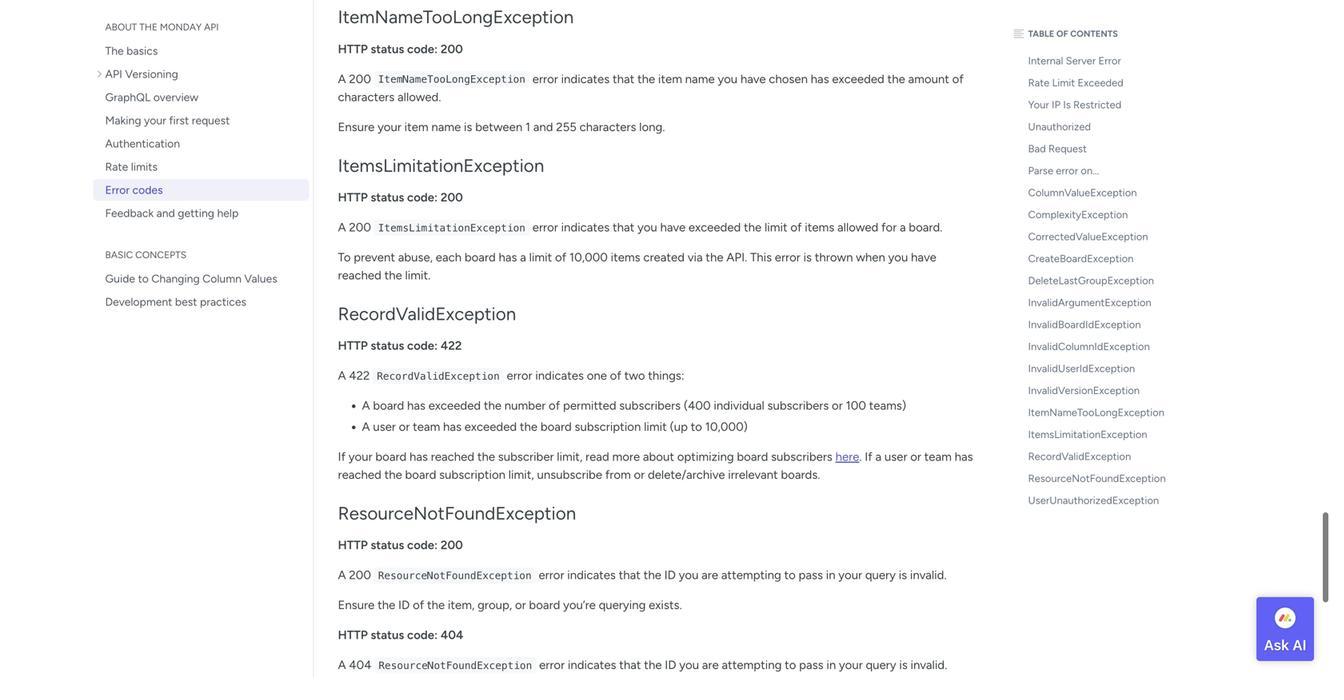 Task type: vqa. For each thing, say whether or not it's contained in the screenshot.


Task type: locate. For each thing, give the bounding box(es) containing it.
1 vertical spatial limit
[[529, 250, 552, 265]]

team inside . if a user or team has reached the board subscription limit, unsubscribe from or delete/archive irrelevant boards.
[[925, 450, 952, 464]]

itemslimitationexception
[[338, 155, 544, 176], [378, 222, 526, 234], [1029, 429, 1148, 441]]

id for a 404
[[665, 658, 677, 673]]

in
[[826, 568, 836, 583], [827, 658, 836, 673]]

has
[[811, 72, 830, 86], [499, 250, 517, 265], [407, 399, 426, 413], [443, 420, 462, 434], [410, 450, 428, 464], [955, 450, 974, 464]]

0 vertical spatial reached
[[338, 268, 382, 283]]

0 horizontal spatial rate
[[105, 160, 128, 174]]

1 vertical spatial a
[[520, 250, 526, 265]]

0 vertical spatial attempting
[[722, 568, 782, 583]]

your ip is restricted
[[1029, 98, 1122, 111]]

values
[[244, 272, 277, 286]]

1 vertical spatial team
[[925, 450, 952, 464]]

error
[[533, 72, 558, 86], [1057, 164, 1079, 177], [533, 220, 558, 235], [775, 250, 801, 265], [507, 369, 533, 383], [539, 568, 565, 583], [539, 658, 565, 673]]

amount
[[909, 72, 950, 86]]

exceeded down 'number'
[[465, 420, 517, 434]]

your for board
[[349, 450, 373, 464]]

you right when
[[889, 250, 909, 265]]

have for chosen
[[741, 72, 766, 86]]

characters
[[338, 90, 395, 104], [580, 120, 637, 134]]

error up exceeded
[[1099, 54, 1122, 67]]

itemnametoolongexception down invalidversionexception 'link'
[[1029, 407, 1165, 419]]

1 vertical spatial subscription
[[439, 468, 506, 482]]

error up feedback
[[105, 183, 130, 197]]

0 horizontal spatial characters
[[338, 90, 395, 104]]

subscription down subscriber
[[439, 468, 506, 482]]

itemnametoolongexception up allowed.
[[378, 73, 526, 85]]

1 vertical spatial limit,
[[509, 468, 534, 482]]

your for item
[[378, 120, 402, 134]]

project logo image
[[1273, 606, 1299, 631]]

2 horizontal spatial limit
[[765, 220, 788, 235]]

api down the
[[105, 67, 122, 81]]

404 down item,
[[441, 628, 464, 643]]

invalidcolumnidexception
[[1029, 340, 1150, 353]]

user inside . if a user or team has reached the board subscription limit, unsubscribe from or delete/archive irrelevant boards.
[[885, 450, 908, 464]]

1 code: from the top
[[407, 42, 438, 56]]

1 horizontal spatial name
[[686, 72, 715, 86]]

2 vertical spatial itemnametoolongexception
[[1029, 407, 1165, 419]]

0 vertical spatial in
[[826, 568, 836, 583]]

your
[[144, 114, 166, 127], [378, 120, 402, 134], [349, 450, 373, 464], [839, 568, 863, 583], [839, 658, 863, 673]]

have left chosen
[[741, 72, 766, 86]]

itemslimitationexception up each
[[378, 222, 526, 234]]

item up long.
[[659, 72, 683, 86]]

bad request link
[[1010, 138, 1186, 160]]

0 vertical spatial name
[[686, 72, 715, 86]]

the basics link
[[93, 40, 309, 62]]

authentication link
[[93, 133, 309, 154]]

1 vertical spatial pass
[[800, 658, 824, 673]]

a
[[900, 220, 906, 235], [520, 250, 526, 265], [876, 450, 882, 464]]

of left allowed on the top right
[[791, 220, 802, 235]]

limit
[[765, 220, 788, 235], [529, 250, 552, 265], [644, 420, 667, 434]]

1 vertical spatial reached
[[431, 450, 475, 464]]

your for first
[[144, 114, 166, 127]]

rate limit exceeded link
[[1010, 72, 1186, 94]]

user inside 'a board has exceeded the number of permitted subscribers (400 individual subscribers or 100 teams) a user or team has exceeded the board subscription limit (up to 10,000)'
[[373, 420, 396, 434]]

you left chosen
[[718, 72, 738, 86]]

a for a 200 resourcenotfoundexception error indicates that the id you are attempting to pass in your query is invalid.
[[338, 568, 346, 583]]

0 vertical spatial recordvalidexception
[[338, 303, 516, 325]]

ask ai button
[[1257, 598, 1315, 662]]

1 vertical spatial itemslimitationexception
[[378, 222, 526, 234]]

0 vertical spatial items
[[805, 220, 835, 235]]

item down allowed.
[[405, 120, 429, 134]]

you up created
[[638, 220, 658, 235]]

0 horizontal spatial limit,
[[509, 468, 534, 482]]

has inside error indicates that the item name you have chosen has exceeded the amount of characters allowed.
[[811, 72, 830, 86]]

1 vertical spatial have
[[661, 220, 686, 235]]

error inside the to prevent abuse, each board has a limit of 10,000 items created via the api. this error is thrown when you have reached the limit.
[[775, 250, 801, 265]]

422 up a 422 recordvalidexception error indicates one of two things:
[[441, 339, 462, 353]]

2 vertical spatial recordvalidexception
[[1029, 451, 1132, 463]]

id up exists.
[[665, 568, 676, 583]]

0 vertical spatial and
[[534, 120, 553, 134]]

1 vertical spatial ensure
[[338, 598, 375, 613]]

1 horizontal spatial api
[[204, 21, 219, 33]]

recordvalidexception link
[[1010, 446, 1186, 468]]

a inside the to prevent abuse, each board has a limit of 10,000 items created via the api. this error is thrown when you have reached the limit.
[[520, 250, 526, 265]]

0 vertical spatial user
[[373, 420, 396, 434]]

1 vertical spatial are
[[702, 658, 719, 673]]

0 horizontal spatial error
[[105, 183, 130, 197]]

0 vertical spatial have
[[741, 72, 766, 86]]

1 horizontal spatial 422
[[441, 339, 462, 353]]

id up 'http status code: 404' on the bottom left of the page
[[398, 598, 410, 613]]

basic
[[105, 249, 133, 261]]

subscription inside . if a user or team has reached the board subscription limit, unsubscribe from or delete/archive irrelevant boards.
[[439, 468, 506, 482]]

recordvalidexception down http status code: 422 at the left bottom of the page
[[377, 371, 500, 383]]

to
[[138, 272, 149, 286], [691, 420, 703, 434], [785, 568, 796, 583], [785, 658, 797, 673]]

1 vertical spatial http status code: 200
[[338, 190, 463, 205]]

graphql overview link
[[93, 86, 309, 108]]

invalidboardidexception link
[[1010, 314, 1186, 336]]

have inside error indicates that the item name you have chosen has exceeded the amount of characters allowed.
[[741, 72, 766, 86]]

resourcenotfoundexception inside a 404 resourcenotfoundexception error indicates that the id you are attempting to pass in your query is invalid.
[[379, 660, 532, 672]]

1 vertical spatial and
[[157, 206, 175, 220]]

your
[[1029, 98, 1050, 111]]

1 horizontal spatial characters
[[580, 120, 637, 134]]

resourcenotfoundexception inside a 200 resourcenotfoundexception error indicates that the id you are attempting to pass in your query is invalid.
[[378, 570, 532, 582]]

5 code: from the top
[[407, 628, 438, 643]]

0 vertical spatial item
[[659, 72, 683, 86]]

have up created
[[661, 220, 686, 235]]

recordvalidexception down itemslimitationexception link
[[1029, 451, 1132, 463]]

0 vertical spatial a
[[900, 220, 906, 235]]

0 vertical spatial are
[[702, 568, 719, 583]]

3 http status code: 200 from the top
[[338, 538, 463, 553]]

of right amount
[[953, 72, 964, 86]]

the inside . if a user or team has reached the board subscription limit, unsubscribe from or delete/archive irrelevant boards.
[[385, 468, 402, 482]]

1 are from the top
[[702, 568, 719, 583]]

2 status from the top
[[371, 190, 404, 205]]

changing
[[151, 272, 200, 286]]

0 vertical spatial pass
[[799, 568, 823, 583]]

show subpages for api versioning image
[[97, 68, 105, 80]]

1 horizontal spatial a
[[876, 450, 882, 464]]

invaliduseridexception link
[[1010, 358, 1186, 380]]

0 horizontal spatial team
[[413, 420, 440, 434]]

reached inside . if a user or team has reached the board subscription limit, unsubscribe from or delete/archive irrelevant boards.
[[338, 468, 382, 482]]

resourcenotfoundexception inside resourcenotfoundexception 'link'
[[1029, 473, 1166, 485]]

4 status from the top
[[371, 538, 404, 553]]

of inside error indicates that the item name you have chosen has exceeded the amount of characters allowed.
[[953, 72, 964, 86]]

1 horizontal spatial item
[[659, 72, 683, 86]]

indicates left one
[[536, 369, 584, 383]]

feedback and getting help link
[[93, 202, 309, 224]]

2 vertical spatial reached
[[338, 468, 382, 482]]

1 horizontal spatial team
[[925, 450, 952, 464]]

of left 10,000
[[555, 250, 567, 265]]

versioning
[[125, 67, 178, 81]]

characters right 255
[[580, 120, 637, 134]]

1 horizontal spatial items
[[805, 220, 835, 235]]

itemnametoolongexception
[[338, 6, 574, 28], [378, 73, 526, 85], [1029, 407, 1165, 419]]

0 vertical spatial id
[[665, 568, 676, 583]]

of up 'http status code: 404' on the bottom left of the page
[[413, 598, 424, 613]]

0 vertical spatial subscription
[[575, 420, 641, 434]]

indicates up you're
[[568, 568, 616, 583]]

invalidversionexception
[[1029, 385, 1140, 397]]

1 vertical spatial items
[[611, 250, 641, 265]]

if
[[338, 450, 346, 464], [865, 450, 873, 464]]

1 vertical spatial name
[[432, 120, 461, 134]]

. if a user or team has reached the board subscription limit, unsubscribe from or delete/archive irrelevant boards.
[[338, 450, 974, 482]]

a for a 422 recordvalidexception error indicates one of two things:
[[338, 369, 346, 383]]

column
[[203, 272, 242, 286]]

recordvalidexception inside a 422 recordvalidexception error indicates one of two things:
[[377, 371, 500, 383]]

user
[[373, 420, 396, 434], [885, 450, 908, 464]]

http
[[338, 42, 368, 56], [338, 190, 368, 205], [338, 339, 368, 353], [338, 538, 368, 553], [338, 628, 368, 643]]

2 are from the top
[[702, 658, 719, 673]]

a left 10,000
[[520, 250, 526, 265]]

the
[[139, 21, 158, 33], [638, 72, 656, 86], [888, 72, 906, 86], [744, 220, 762, 235], [706, 250, 724, 265], [385, 268, 402, 283], [484, 399, 502, 413], [520, 420, 538, 434], [478, 450, 495, 464], [385, 468, 402, 482], [644, 568, 662, 583], [378, 598, 396, 613], [427, 598, 445, 613], [644, 658, 662, 673]]

0 vertical spatial team
[[413, 420, 440, 434]]

a 200 resourcenotfoundexception error indicates that the id you are attempting to pass in your query is invalid.
[[338, 568, 947, 583]]

1 vertical spatial query
[[866, 658, 897, 673]]

board inside . if a user or team has reached the board subscription limit, unsubscribe from or delete/archive irrelevant boards.
[[405, 468, 437, 482]]

help
[[217, 206, 239, 220]]

concepts
[[135, 249, 187, 261]]

exceeded right chosen
[[833, 72, 885, 86]]

limit, down subscriber
[[509, 468, 534, 482]]

a right for
[[900, 220, 906, 235]]

0 vertical spatial limit
[[765, 220, 788, 235]]

1 vertical spatial 422
[[349, 369, 370, 383]]

to prevent abuse, each board has a limit of 10,000 items created via the api. this error is thrown when you have reached the limit.
[[338, 250, 937, 283]]

abuse,
[[398, 250, 433, 265]]

0 vertical spatial invalid.
[[911, 568, 947, 583]]

255
[[556, 120, 577, 134]]

10,000
[[570, 250, 608, 265]]

0 vertical spatial api
[[204, 21, 219, 33]]

if inside . if a user or team has reached the board subscription limit, unsubscribe from or delete/archive irrelevant boards.
[[865, 450, 873, 464]]

that for a 404 resourcenotfoundexception error indicates that the id you are attempting to pass in your query is invalid.
[[620, 658, 641, 673]]

query for a 404
[[866, 658, 897, 673]]

you inside error indicates that the item name you have chosen has exceeded the amount of characters allowed.
[[718, 72, 738, 86]]

and right 1
[[534, 120, 553, 134]]

and down codes
[[157, 206, 175, 220]]

0 vertical spatial ensure
[[338, 120, 375, 134]]

exceeded inside error indicates that the item name you have chosen has exceeded the amount of characters allowed.
[[833, 72, 885, 86]]

0 horizontal spatial have
[[661, 220, 686, 235]]

0 vertical spatial query
[[866, 568, 896, 583]]

indicates down you're
[[568, 658, 617, 673]]

you up exists.
[[679, 568, 699, 583]]

name inside error indicates that the item name you have chosen has exceeded the amount of characters allowed.
[[686, 72, 715, 86]]

a 200 itemslimitationexception error indicates that you have exceeded the limit of items allowed for a board.
[[338, 220, 943, 235]]

guide
[[105, 272, 135, 286]]

ensure your item name is between 1 and 255 characters long.
[[338, 120, 665, 134]]

1 vertical spatial error
[[105, 183, 130, 197]]

graphql overview
[[105, 90, 199, 104]]

characters inside error indicates that the item name you have chosen has exceeded the amount of characters allowed.
[[338, 90, 395, 104]]

best
[[175, 295, 197, 309]]

parse error on...
[[1029, 164, 1100, 177]]

characters left allowed.
[[338, 90, 395, 104]]

limit, up unsubscribe
[[557, 450, 583, 464]]

1 vertical spatial api
[[105, 67, 122, 81]]

are for a 200
[[702, 568, 719, 583]]

1 vertical spatial recordvalidexception
[[377, 371, 500, 383]]

items inside the to prevent abuse, each board has a limit of 10,000 items created via the api. this error is thrown when you have reached the limit.
[[611, 250, 641, 265]]

3 status from the top
[[371, 339, 404, 353]]

itemnametoolongexception up a 200 itemnametoolongexception
[[338, 6, 574, 28]]

the
[[105, 44, 124, 58]]

a
[[338, 72, 346, 86], [338, 220, 346, 235], [338, 369, 346, 383], [362, 399, 370, 413], [362, 420, 370, 434], [338, 568, 346, 583], [338, 658, 346, 673]]

.
[[860, 450, 862, 464]]

a for a 404 resourcenotfoundexception error indicates that the id you are attempting to pass in your query is invalid.
[[338, 658, 346, 673]]

reached
[[338, 268, 382, 283], [431, 450, 475, 464], [338, 468, 382, 482]]

1 horizontal spatial have
[[741, 72, 766, 86]]

1 vertical spatial rate
[[105, 160, 128, 174]]

getting
[[178, 206, 214, 220]]

limit inside the to prevent abuse, each board has a limit of 10,000 items created via the api. this error is thrown when you have reached the limit.
[[529, 250, 552, 265]]

1 horizontal spatial rate
[[1029, 76, 1050, 89]]

items
[[805, 220, 835, 235], [611, 250, 641, 265]]

2 horizontal spatial have
[[911, 250, 937, 265]]

indicates up 255
[[561, 72, 610, 86]]

1 horizontal spatial limit,
[[557, 450, 583, 464]]

0 horizontal spatial 422
[[349, 369, 370, 383]]

reached inside the to prevent abuse, each board has a limit of 10,000 items created via the api. this error is thrown when you have reached the limit.
[[338, 268, 382, 283]]

2 vertical spatial a
[[876, 450, 882, 464]]

0 horizontal spatial subscription
[[439, 468, 506, 482]]

you
[[718, 72, 738, 86], [638, 220, 658, 235], [889, 250, 909, 265], [679, 568, 699, 583], [680, 658, 699, 673]]

0 vertical spatial 422
[[441, 339, 462, 353]]

exceeded up via
[[689, 220, 741, 235]]

of right 'number'
[[549, 399, 560, 413]]

itemnametoolongexception link
[[1010, 402, 1186, 424]]

itemslimitationexception down between
[[338, 155, 544, 176]]

0 horizontal spatial 404
[[349, 658, 372, 673]]

query for a 200
[[866, 568, 896, 583]]

overview
[[153, 90, 199, 104]]

a inside . if a user or team has reached the board subscription limit, unsubscribe from or delete/archive irrelevant boards.
[[876, 450, 882, 464]]

ensure for ensure your item name is between 1 and 255 characters long.
[[338, 120, 375, 134]]

1 ensure from the top
[[338, 120, 375, 134]]

invalid.
[[911, 568, 947, 583], [911, 658, 948, 673]]

0 horizontal spatial user
[[373, 420, 396, 434]]

1 vertical spatial in
[[827, 658, 836, 673]]

1 vertical spatial 404
[[349, 658, 372, 673]]

ensure
[[338, 120, 375, 134], [338, 598, 375, 613]]

itemslimitationexception down itemnametoolongexception link
[[1029, 429, 1148, 441]]

indicates
[[561, 72, 610, 86], [561, 220, 610, 235], [536, 369, 584, 383], [568, 568, 616, 583], [568, 658, 617, 673]]

on...
[[1081, 164, 1100, 177]]

0 horizontal spatial if
[[338, 450, 346, 464]]

api up the basics link
[[204, 21, 219, 33]]

1 horizontal spatial user
[[885, 450, 908, 464]]

rate left limits
[[105, 160, 128, 174]]

attempting for a 404
[[722, 658, 782, 673]]

1 horizontal spatial and
[[534, 120, 553, 134]]

the basics
[[105, 44, 158, 58]]

limit up this
[[765, 220, 788, 235]]

0 horizontal spatial limit
[[529, 250, 552, 265]]

2 code: from the top
[[407, 190, 438, 205]]

a right .
[[876, 450, 882, 464]]

1 vertical spatial attempting
[[722, 658, 782, 673]]

2 http status code: 200 from the top
[[338, 190, 463, 205]]

a board has exceeded the number of permitted subscribers (400 individual subscribers or 100 teams) a user or team has exceeded the board subscription limit (up to 10,000)
[[362, 399, 907, 434]]

unsubscribe
[[537, 468, 603, 482]]

basics
[[127, 44, 158, 58]]

1 horizontal spatial 404
[[441, 628, 464, 643]]

0 vertical spatial rate
[[1029, 76, 1050, 89]]

1 vertical spatial id
[[398, 598, 410, 613]]

ai
[[1293, 637, 1307, 654]]

1 status from the top
[[371, 42, 404, 56]]

have down board.
[[911, 250, 937, 265]]

have
[[741, 72, 766, 86], [661, 220, 686, 235], [911, 250, 937, 265]]

0 horizontal spatial items
[[611, 250, 641, 265]]

id down exists.
[[665, 658, 677, 673]]

1 vertical spatial invalid.
[[911, 658, 948, 673]]

0 horizontal spatial and
[[157, 206, 175, 220]]

are for a 404
[[702, 658, 719, 673]]

4 http from the top
[[338, 538, 368, 553]]

2 vertical spatial have
[[911, 250, 937, 265]]

here
[[836, 450, 860, 464]]

1 vertical spatial item
[[405, 120, 429, 134]]

limit left 10,000
[[529, 250, 552, 265]]

items up thrown
[[805, 220, 835, 235]]

subscription inside 'a board has exceeded the number of permitted subscribers (400 individual subscribers or 100 teams) a user or team has exceeded the board subscription limit (up to 10,000)'
[[575, 420, 641, 434]]

1 horizontal spatial if
[[865, 450, 873, 464]]

pass for a 200
[[799, 568, 823, 583]]

two
[[625, 369, 645, 383]]

2 vertical spatial id
[[665, 658, 677, 673]]

1 horizontal spatial limit
[[644, 420, 667, 434]]

404
[[441, 628, 464, 643], [349, 658, 372, 673]]

limit left the (up
[[644, 420, 667, 434]]

bad request
[[1029, 142, 1087, 155]]

2 ensure from the top
[[338, 598, 375, 613]]

via
[[688, 250, 703, 265]]

0 vertical spatial http status code: 200
[[338, 42, 463, 56]]

code:
[[407, 42, 438, 56], [407, 190, 438, 205], [407, 339, 438, 353], [407, 538, 438, 553], [407, 628, 438, 643]]

or
[[832, 399, 843, 413], [399, 420, 410, 434], [911, 450, 922, 464], [634, 468, 645, 482], [515, 598, 526, 613]]

items down a 200 itemslimitationexception error indicates that you have exceeded the limit of items allowed for a board.
[[611, 250, 641, 265]]

subscribers left 100
[[768, 399, 829, 413]]

422 down http status code: 422 at the left bottom of the page
[[349, 369, 370, 383]]

limit.
[[405, 268, 431, 283]]

2 if from the left
[[865, 450, 873, 464]]

attempting
[[722, 568, 782, 583], [722, 658, 782, 673]]

is inside the to prevent abuse, each board has a limit of 10,000 items created via the api. this error is thrown when you have reached the limit.
[[804, 250, 812, 265]]

rate limits link
[[93, 156, 309, 178]]

rate up your
[[1029, 76, 1050, 89]]

error inside error indicates that the item name you have chosen has exceeded the amount of characters allowed.
[[533, 72, 558, 86]]

0 vertical spatial characters
[[338, 90, 395, 104]]

1 vertical spatial itemnametoolongexception
[[378, 73, 526, 85]]

0 vertical spatial error
[[1099, 54, 1122, 67]]

indicates up 10,000
[[561, 220, 610, 235]]

allowed
[[838, 220, 879, 235]]

recordvalidexception down limit.
[[338, 303, 516, 325]]

number
[[505, 399, 546, 413]]

is
[[464, 120, 473, 134], [804, 250, 812, 265], [899, 568, 908, 583], [900, 658, 908, 673]]

404 down 'http status code: 404' on the bottom left of the page
[[349, 658, 372, 673]]

subscription down permitted
[[575, 420, 641, 434]]



Task type: describe. For each thing, give the bounding box(es) containing it.
http status code: 404
[[338, 628, 464, 643]]

invalidargumentexception
[[1029, 296, 1152, 309]]

complexityexception
[[1029, 208, 1129, 221]]

ensure for ensure the id of the item, group, or board you're querying exists.
[[338, 598, 375, 613]]

rate for rate limits
[[105, 160, 128, 174]]

first
[[169, 114, 189, 127]]

attempting for a 200
[[722, 568, 782, 583]]

limit, inside . if a user or team has reached the board subscription limit, unsubscribe from or delete/archive irrelevant boards.
[[509, 468, 534, 482]]

1 http from the top
[[338, 42, 368, 56]]

indicates inside error indicates that the item name you have chosen has exceeded the amount of characters allowed.
[[561, 72, 610, 86]]

0 vertical spatial limit,
[[557, 450, 583, 464]]

a for a 200 itemslimitationexception error indicates that you have exceeded the limit of items allowed for a board.
[[338, 220, 346, 235]]

of right one
[[610, 369, 622, 383]]

monday
[[160, 21, 202, 33]]

feedback
[[105, 206, 154, 220]]

correctedvalueexception
[[1029, 230, 1149, 243]]

a 422 recordvalidexception error indicates one of two things:
[[338, 369, 685, 383]]

invalid. for a 404
[[911, 658, 948, 673]]

created
[[644, 250, 685, 265]]

3 code: from the top
[[407, 339, 438, 353]]

development best practices link
[[93, 291, 309, 313]]

2 horizontal spatial a
[[900, 220, 906, 235]]

ask ai
[[1265, 637, 1307, 654]]

making your first request link
[[93, 110, 309, 131]]

boards.
[[781, 468, 821, 482]]

pass for a 404
[[800, 658, 824, 673]]

making your first request
[[105, 114, 230, 127]]

limit
[[1053, 76, 1076, 89]]

board.
[[909, 220, 943, 235]]

indicates for a 422 recordvalidexception error indicates one of two things:
[[536, 369, 584, 383]]

1 http status code: 200 from the top
[[338, 42, 463, 56]]

querying
[[599, 598, 646, 613]]

itemslimitationexception inside a 200 itemslimitationexception error indicates that you have exceeded the limit of items allowed for a board.
[[378, 222, 526, 234]]

exceeded
[[1078, 76, 1124, 89]]

you down exists.
[[680, 658, 699, 673]]

individual
[[714, 399, 765, 413]]

2 vertical spatial itemslimitationexception
[[1029, 429, 1148, 441]]

internal
[[1029, 54, 1064, 67]]

api versioning
[[105, 67, 178, 81]]

a 200 itemnametoolongexception
[[338, 72, 526, 86]]

limits
[[131, 160, 158, 174]]

4 code: from the top
[[407, 538, 438, 553]]

0 vertical spatial itemslimitationexception
[[338, 155, 544, 176]]

indicates for a 404 resourcenotfoundexception error indicates that the id you are attempting to pass in your query is invalid.
[[568, 658, 617, 673]]

development best practices
[[105, 295, 246, 309]]

1 vertical spatial characters
[[580, 120, 637, 134]]

1
[[526, 120, 531, 134]]

in for a 404
[[827, 658, 836, 673]]

0 horizontal spatial item
[[405, 120, 429, 134]]

basic concepts
[[105, 249, 187, 261]]

one
[[587, 369, 607, 383]]

ask
[[1265, 637, 1290, 654]]

in for a 200
[[826, 568, 836, 583]]

have for exceeded
[[661, 220, 686, 235]]

authentication
[[105, 137, 180, 150]]

that for a 200 resourcenotfoundexception error indicates that the id you are attempting to pass in your query is invalid.
[[619, 568, 641, 583]]

delete/archive
[[648, 468, 725, 482]]

0 vertical spatial itemnametoolongexception
[[338, 6, 574, 28]]

invalid. for a 200
[[911, 568, 947, 583]]

bad
[[1029, 142, 1046, 155]]

about the monday api
[[105, 21, 219, 33]]

(up
[[670, 420, 688, 434]]

read
[[586, 450, 610, 464]]

graphql
[[105, 90, 151, 104]]

team inside 'a board has exceeded the number of permitted subscribers (400 individual subscribers or 100 teams) a user or team has exceeded the board subscription limit (up to 10,000)'
[[413, 420, 440, 434]]

of inside 'a board has exceeded the number of permitted subscribers (400 individual subscribers or 100 teams) a user or team has exceeded the board subscription limit (up to 10,000)'
[[549, 399, 560, 413]]

about
[[105, 21, 137, 33]]

allowed.
[[398, 90, 441, 104]]

0 vertical spatial 404
[[441, 628, 464, 643]]

feedback and getting help
[[105, 206, 239, 220]]

that inside error indicates that the item name you have chosen has exceeded the amount of characters allowed.
[[613, 72, 635, 86]]

you inside the to prevent abuse, each board has a limit of 10,000 items created via the api. this error is thrown when you have reached the limit.
[[889, 250, 909, 265]]

0 horizontal spatial name
[[432, 120, 461, 134]]

more
[[613, 450, 640, 464]]

error codes
[[105, 183, 163, 197]]

correctedvalueexception link
[[1010, 226, 1186, 248]]

between
[[475, 120, 523, 134]]

exceeded down a 422 recordvalidexception error indicates one of two things:
[[429, 399, 481, 413]]

subscribers up boards.
[[771, 450, 833, 464]]

item,
[[448, 598, 475, 613]]

itemnametoolongexception inside itemnametoolongexception link
[[1029, 407, 1165, 419]]

http status code: 422
[[338, 339, 462, 353]]

of inside the to prevent abuse, each board has a limit of 10,000 items created via the api. this error is thrown when you have reached the limit.
[[555, 250, 567, 265]]

has inside the to prevent abuse, each board has a limit of 10,000 items created via the api. this error is thrown when you have reached the limit.
[[499, 250, 517, 265]]

development
[[105, 295, 172, 309]]

5 http from the top
[[338, 628, 368, 643]]

api.
[[727, 250, 748, 265]]

columnvalueexception link
[[1010, 182, 1186, 204]]

error indicates that the item name you have chosen has exceeded the amount of characters allowed.
[[338, 72, 964, 104]]

guide to changing column values link
[[93, 268, 309, 290]]

this
[[751, 250, 772, 265]]

group,
[[478, 598, 512, 613]]

that for a 200 itemslimitationexception error indicates that you have exceeded the limit of items allowed for a board.
[[613, 220, 635, 235]]

unauthorized
[[1029, 120, 1092, 133]]

long.
[[639, 120, 665, 134]]

chosen
[[769, 72, 808, 86]]

parse
[[1029, 164, 1054, 177]]

invalidboardidexception
[[1029, 318, 1141, 331]]

teams)
[[870, 399, 907, 413]]

things:
[[648, 369, 685, 383]]

userunauthorizedexception
[[1029, 495, 1160, 507]]

subscribers down two
[[620, 399, 681, 413]]

to inside 'a board has exceeded the number of permitted subscribers (400 individual subscribers or 100 teams) a user or team has exceeded the board subscription limit (up to 10,000)'
[[691, 420, 703, 434]]

here link
[[836, 450, 860, 464]]

resourcenotfoundexception link
[[1010, 468, 1186, 490]]

invalidcolumnidexception link
[[1010, 336, 1186, 358]]

practices
[[200, 295, 246, 309]]

itemnametoolongexception inside a 200 itemnametoolongexception
[[378, 73, 526, 85]]

have inside the to prevent abuse, each board has a limit of 10,000 items created via the api. this error is thrown when you have reached the limit.
[[911, 250, 937, 265]]

complexityexception link
[[1010, 204, 1186, 226]]

id for a 200
[[665, 568, 676, 583]]

unauthorized link
[[1010, 116, 1186, 138]]

each
[[436, 250, 462, 265]]

limit inside 'a board has exceeded the number of permitted subscribers (400 individual subscribers or 100 teams) a user or team has exceeded the board subscription limit (up to 10,000)'
[[644, 420, 667, 434]]

a 404 resourcenotfoundexception error indicates that the id you are attempting to pass in your query is invalid.
[[338, 658, 948, 673]]

rate for rate limit exceeded
[[1029, 76, 1050, 89]]

your ip is restricted link
[[1010, 94, 1186, 116]]

board inside the to prevent abuse, each board has a limit of 10,000 items created via the api. this error is thrown when you have reached the limit.
[[465, 250, 496, 265]]

indicates for a 200 resourcenotfoundexception error indicates that the id you are attempting to pass in your query is invalid.
[[568, 568, 616, 583]]

a for a 200 itemnametoolongexception
[[338, 72, 346, 86]]

2 http from the top
[[338, 190, 368, 205]]

10,000)
[[705, 420, 748, 434]]

0 horizontal spatial api
[[105, 67, 122, 81]]

columnvalueexception
[[1029, 186, 1137, 199]]

ip
[[1052, 98, 1061, 111]]

item inside error indicates that the item name you have chosen has exceeded the amount of characters allowed.
[[659, 72, 683, 86]]

3 http from the top
[[338, 339, 368, 353]]

request
[[192, 114, 230, 127]]

a for a board has exceeded the number of permitted subscribers (400 individual subscribers or 100 teams) a user or team has exceeded the board subscription limit (up to 10,000)
[[362, 399, 370, 413]]

1 if from the left
[[338, 450, 346, 464]]

when
[[856, 250, 886, 265]]

indicates for a 200 itemslimitationexception error indicates that you have exceeded the limit of items allowed for a board.
[[561, 220, 610, 235]]

you're
[[563, 598, 596, 613]]

has inside . if a user or team has reached the board subscription limit, unsubscribe from or delete/archive irrelevant boards.
[[955, 450, 974, 464]]

rate limit exceeded
[[1029, 76, 1124, 89]]

parse error on... link
[[1010, 160, 1186, 182]]

5 status from the top
[[371, 628, 404, 643]]



